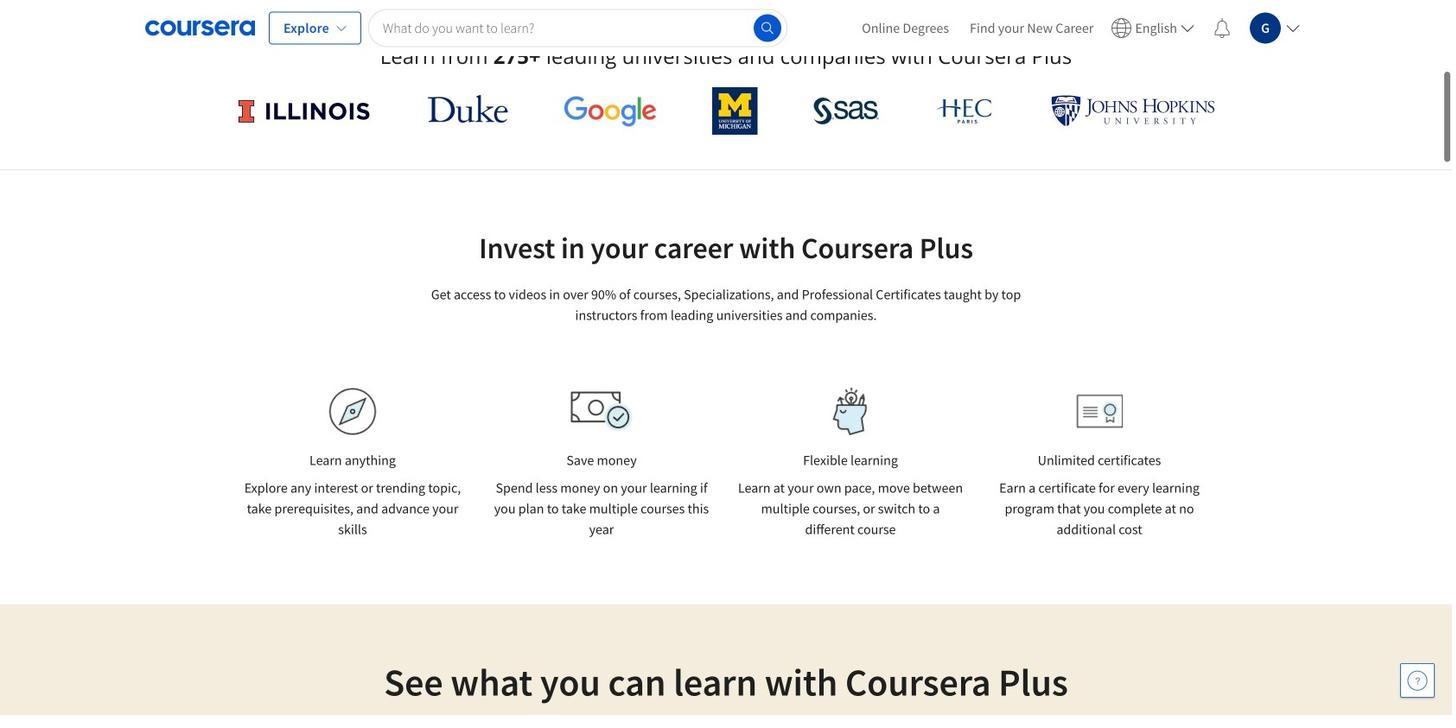Task type: describe. For each thing, give the bounding box(es) containing it.
coursera image
[[145, 14, 255, 42]]

johns hopkins university image
[[1051, 95, 1215, 127]]

What do you want to learn? text field
[[368, 9, 787, 47]]

university of illinois at urbana-champaign image
[[237, 97, 372, 125]]



Task type: vqa. For each thing, say whether or not it's contained in the screenshot.
Help Center Image
yes



Task type: locate. For each thing, give the bounding box(es) containing it.
google image
[[564, 95, 657, 127]]

learn anything image
[[329, 388, 376, 436]]

university of michigan image
[[712, 87, 758, 135]]

duke university image
[[428, 95, 508, 123]]

None search field
[[368, 9, 787, 47]]

hec paris image
[[935, 93, 995, 129]]

help center image
[[1407, 671, 1428, 691]]

unlimited certificates image
[[1076, 395, 1123, 429]]

sas image
[[813, 97, 879, 125]]

flexible learning image
[[821, 388, 880, 436]]

save money image
[[570, 392, 633, 432]]



